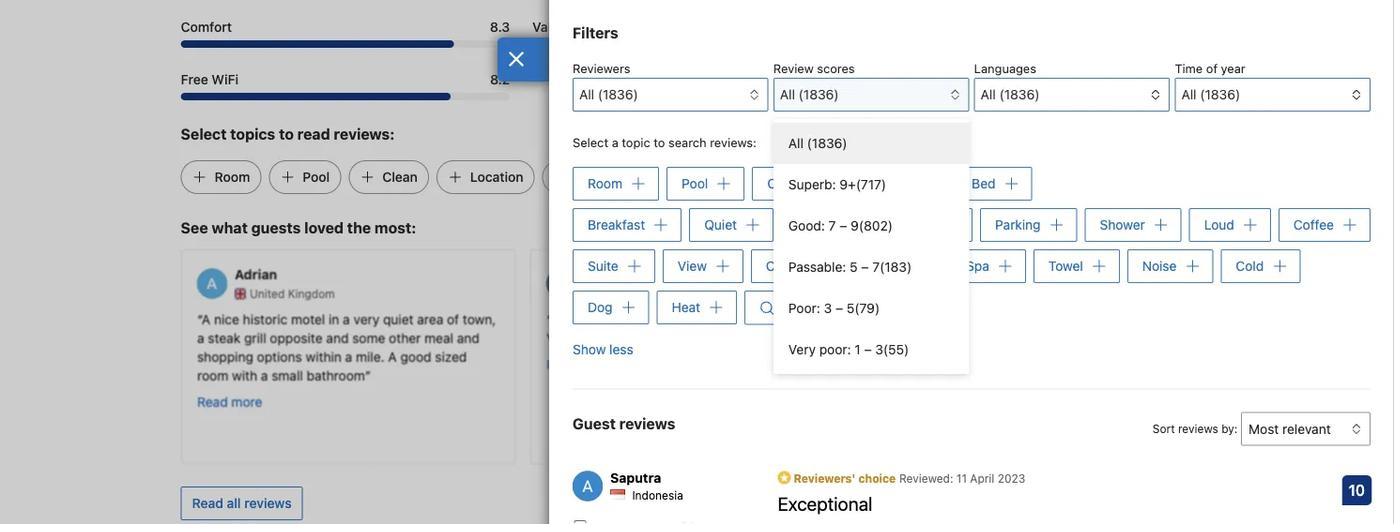 Task type: describe. For each thing, give the bounding box(es) containing it.
kingdom
[[288, 287, 335, 300]]

9+
[[840, 177, 856, 192]]

passable:
[[789, 260, 846, 275]]

all for time of year
[[1182, 87, 1197, 102]]

select a topic to search reviews:
[[573, 136, 757, 150]]

show less
[[573, 342, 633, 357]]

9
[[851, 218, 859, 234]]

languages
[[974, 62, 1037, 76]]

2 and from the left
[[457, 330, 479, 345]]

1 horizontal spatial a
[[388, 349, 396, 364]]

all (1836) link
[[774, 123, 969, 164]]

the
[[347, 219, 371, 237]]

search
[[669, 136, 707, 150]]

united
[[249, 287, 284, 300]]

passable: 5 – 7 (183)
[[789, 260, 912, 275]]

0 vertical spatial 3
[[824, 301, 832, 316]]

comfortable.
[[639, 330, 714, 345]]

claude
[[933, 267, 978, 282]]

suite
[[588, 259, 619, 274]]

(1836) for time of year
[[1200, 87, 1241, 102]]

of inside '" great location,  just south of downtown area. very clean and comfortable.'
[[707, 311, 719, 327]]

choice
[[859, 472, 896, 485]]

0 vertical spatial 5
[[850, 260, 858, 275]]

noise
[[1143, 259, 1177, 274]]

all up superb:
[[789, 136, 804, 151]]

read more button for adrian
[[197, 392, 262, 411]]

8.2
[[490, 72, 510, 87]]

reviews for sort
[[1178, 423, 1219, 436]]

superb: 9+ (717)
[[789, 177, 887, 192]]

coffee
[[1294, 217, 1334, 233]]

australia image
[[584, 288, 595, 299]]

reviewers'
[[794, 472, 856, 485]]

toilet
[[874, 259, 907, 274]]

very inside filter reviews region
[[789, 342, 816, 358]]

(1836) for reviewers
[[598, 87, 638, 102]]

– for 5
[[861, 260, 869, 275]]

10
[[1349, 482, 1365, 500]]

small
[[271, 368, 303, 383]]

shopping
[[197, 349, 253, 364]]

– right 1
[[864, 342, 872, 358]]

" for " great location,  just south of downtown area. very clean and comfortable.
[[546, 311, 551, 327]]

1 horizontal spatial room
[[588, 176, 623, 192]]

mile.
[[355, 349, 384, 364]]

all (1836) for reviewers
[[579, 87, 638, 102]]

all for reviewers
[[579, 87, 594, 102]]

and inside '" great location,  just south of downtown area. very clean and comfortable.'
[[613, 330, 635, 345]]

read for adrian
[[197, 394, 227, 409]]

year
[[1221, 62, 1246, 76]]

0 horizontal spatial room
[[215, 169, 250, 185]]

0 horizontal spatial pool
[[303, 169, 330, 185]]

(717)
[[856, 177, 887, 192]]

by:
[[1222, 423, 1238, 436]]

filter reviews region
[[573, 22, 1371, 375]]

" a nice historic motel in a very quiet area of town, a steak grill opposite and some other meal and shopping options within a mile. a good sized room with a small bathroom
[[197, 311, 496, 383]]

1 horizontal spatial reviews:
[[710, 136, 757, 150]]

0 horizontal spatial reviews:
[[334, 125, 395, 143]]

adrian
[[234, 267, 277, 282]]

options
[[257, 349, 302, 364]]

good inside retro hotel with a good vibe. a great pool (which was too hot tbh)
[[1013, 311, 1044, 327]]

pool
[[1128, 311, 1154, 327]]

review scores
[[774, 62, 855, 76]]

(1836) for languages
[[1000, 87, 1040, 102]]

great
[[1092, 311, 1124, 327]]

1
[[855, 342, 861, 358]]

loud
[[1205, 217, 1235, 233]]

more for claude
[[930, 356, 961, 372]]

view
[[678, 259, 707, 274]]

quiet
[[704, 217, 737, 233]]

read all reviews button
[[181, 487, 303, 521]]

loved
[[304, 219, 344, 237]]

poor:
[[789, 301, 821, 316]]

claude luxembourg
[[933, 267, 1014, 300]]

" great location,  just south of downtown area. very clean and comfortable.
[[546, 311, 819, 345]]

spa
[[966, 259, 990, 274]]

see what guests loved the most:
[[181, 219, 416, 237]]

all (1836) up superb:
[[789, 136, 848, 151]]

scores
[[817, 62, 855, 76]]

reviewers
[[573, 62, 631, 76]]

superb:
[[789, 177, 836, 192]]

0 horizontal spatial bed
[[576, 169, 600, 185]]

read for larissa
[[546, 356, 577, 372]]

read more button for larissa
[[546, 355, 611, 374]]

all (1836) for review scores
[[780, 87, 839, 102]]

good: 7 – 9 (802)
[[789, 218, 893, 234]]

what
[[212, 219, 248, 237]]

hotel
[[937, 311, 970, 327]]

nice
[[214, 311, 239, 327]]

read
[[297, 125, 330, 143]]

meal
[[424, 330, 453, 345]]

very poor: 1 – 3 (55)
[[789, 342, 909, 358]]

11
[[957, 472, 967, 485]]

reviewed:
[[899, 472, 954, 485]]

poor:
[[820, 342, 851, 358]]

a left steak
[[197, 330, 204, 345]]

historic
[[242, 311, 287, 327]]

comfort
[[181, 19, 232, 35]]

all (1836) button
[[1175, 78, 1371, 112]]

with inside retro hotel with a good vibe. a great pool (which was too hot tbh)
[[973, 311, 999, 327]]

opposite
[[269, 330, 322, 345]]

reviews for guest
[[619, 415, 676, 433]]

good inside " a nice historic motel in a very quiet area of town, a steak grill opposite and some other meal and shopping options within a mile. a good sized room with a small bathroom
[[400, 349, 431, 364]]

all (1836) button for review scores
[[774, 78, 969, 112]]

guests
[[251, 219, 301, 237]]

bathroom
[[796, 217, 855, 233]]

sized
[[435, 349, 467, 364]]

wifi
[[212, 72, 239, 87]]

exceptional
[[778, 493, 873, 515]]

– for 3
[[836, 301, 843, 316]]

reviews inside button
[[244, 496, 292, 512]]

1 and from the left
[[326, 330, 348, 345]]

0 horizontal spatial to
[[279, 125, 294, 143]]

comfort 8.3 meter
[[181, 40, 510, 48]]

grill
[[244, 330, 266, 345]]

australia
[[599, 287, 645, 300]]

2023
[[998, 472, 1026, 485]]

very inside '" great location,  just south of downtown area. very clean and comfortable.'
[[546, 330, 573, 345]]

time
[[1175, 62, 1203, 76]]

with inside " a nice historic motel in a very quiet area of town, a steak grill opposite and some other meal and shopping options within a mile. a good sized room with a small bathroom
[[231, 368, 257, 383]]



Task type: locate. For each thing, give the bounding box(es) containing it.
1 horizontal spatial location
[[861, 176, 913, 192]]

and down town,
[[457, 330, 479, 345]]

of inside " a nice historic motel in a very quiet area of town, a steak grill opposite and some other meal and shopping options within a mile. a good sized room with a small bathroom
[[447, 311, 459, 327]]

1 horizontal spatial with
[[973, 311, 999, 327]]

read more for adrian
[[197, 394, 262, 409]]

select left the topic
[[573, 136, 609, 150]]

all (1836) button down languages at the right top of the page
[[974, 78, 1170, 112]]

3 right 1
[[875, 342, 884, 358]]

too
[[967, 330, 986, 345]]

read more down (which
[[895, 356, 961, 372]]

1 horizontal spatial good
[[1013, 311, 1044, 327]]

guest reviews
[[573, 415, 676, 433]]

bathroom
[[306, 368, 365, 383]]

2 horizontal spatial more
[[930, 356, 961, 372]]

0 horizontal spatial select
[[181, 125, 227, 143]]

1 " from the left
[[197, 311, 201, 327]]

(1836) down review scores
[[799, 87, 839, 102]]

scored 10 element
[[1342, 476, 1372, 506]]

all for languages
[[981, 87, 996, 102]]

very down area.
[[789, 342, 816, 358]]

1 horizontal spatial and
[[457, 330, 479, 345]]

3 right the poor:
[[824, 301, 832, 316]]

all (1836) inside button
[[1182, 87, 1241, 102]]

0 vertical spatial "
[[714, 330, 720, 345]]

all inside button
[[1182, 87, 1197, 102]]

luxembourg
[[948, 287, 1014, 300]]

april
[[970, 472, 995, 485]]

1 horizontal spatial of
[[707, 311, 719, 327]]

reviews:
[[334, 125, 395, 143], [710, 136, 757, 150]]

free wifi
[[181, 72, 239, 87]]

a right in
[[342, 311, 350, 327]]

value
[[533, 19, 567, 35]]

of left year
[[1206, 62, 1218, 76]]

parking
[[996, 217, 1041, 233]]

0 horizontal spatial and
[[326, 330, 348, 345]]

(1836) down languages at the right top of the page
[[1000, 87, 1040, 102]]

(1836) down time of year
[[1200, 87, 1241, 102]]

bed up the parking
[[972, 176, 996, 192]]

" left the dog
[[546, 311, 551, 327]]

a up hot
[[1002, 311, 1009, 327]]

5
[[850, 260, 858, 275], [847, 301, 855, 316]]

to
[[279, 125, 294, 143], [654, 136, 665, 150]]

pool
[[303, 169, 330, 185], [682, 176, 708, 192]]

a
[[612, 136, 619, 150], [342, 311, 350, 327], [1002, 311, 1009, 327], [197, 330, 204, 345], [345, 349, 352, 364], [260, 368, 268, 383]]

sort reviews by:
[[1153, 423, 1238, 436]]

3 and from the left
[[613, 330, 635, 345]]

time of year
[[1175, 62, 1246, 76]]

read more down clean
[[546, 356, 611, 372]]

shower
[[1100, 217, 1145, 233]]

select
[[181, 125, 227, 143], [573, 136, 609, 150]]

1 horizontal spatial select
[[573, 136, 609, 150]]

1 horizontal spatial read more
[[546, 356, 611, 372]]

(1836) inside all (1836) button
[[1200, 87, 1241, 102]]

value for money
[[533, 19, 633, 35]]

1 horizontal spatial pool
[[682, 176, 708, 192]]

close image
[[508, 52, 525, 67]]

all
[[579, 87, 594, 102], [780, 87, 795, 102], [981, 87, 996, 102], [1182, 87, 1197, 102], [789, 136, 804, 151]]

reviewers' choice
[[791, 472, 896, 485]]

1 horizontal spatial "
[[546, 311, 551, 327]]

7 left 9
[[829, 218, 836, 234]]

a left the topic
[[612, 136, 619, 150]]

most:
[[375, 219, 416, 237]]

0 horizontal spatial "
[[197, 311, 201, 327]]

all (1836) button down scores
[[774, 78, 969, 112]]

" inside '" great location,  just south of downtown area. very clean and comfortable.'
[[546, 311, 551, 327]]

0 horizontal spatial "
[[365, 368, 371, 383]]

– left 9
[[840, 218, 847, 234]]

1 horizontal spatial clean
[[767, 176, 802, 192]]

quiet
[[383, 311, 413, 327]]

all down reviewers
[[579, 87, 594, 102]]

1 vertical spatial 7
[[873, 260, 880, 275]]

very down the 'great'
[[546, 330, 573, 345]]

more down was
[[930, 356, 961, 372]]

united kingdom
[[249, 287, 335, 300]]

read more button down clean
[[546, 355, 611, 374]]

all (1836)
[[579, 87, 638, 102], [780, 87, 839, 102], [981, 87, 1040, 102], [1182, 87, 1241, 102], [789, 136, 848, 151]]

clean
[[382, 169, 418, 185], [767, 176, 802, 192]]

0 horizontal spatial very
[[546, 330, 573, 345]]

read down (which
[[895, 356, 926, 372]]

0 horizontal spatial reviews
[[244, 496, 292, 512]]

and down in
[[326, 330, 348, 345]]

reviews right all
[[244, 496, 292, 512]]

all (1836) for languages
[[981, 87, 1040, 102]]

all (1836) button for reviewers
[[573, 78, 769, 112]]

7 down "(802)"
[[873, 260, 880, 275]]

very
[[546, 330, 573, 345], [789, 342, 816, 358]]

(1836) inside all (1836) link
[[807, 136, 848, 151]]

reviews left by:
[[1178, 423, 1219, 436]]

1 horizontal spatial 3
[[875, 342, 884, 358]]

sort
[[1153, 423, 1175, 436]]

read more for larissa
[[546, 356, 611, 372]]

reviews right guest at the left
[[619, 415, 676, 433]]

to left the read
[[279, 125, 294, 143]]

all down review
[[780, 87, 795, 102]]

0 horizontal spatial clean
[[382, 169, 418, 185]]

saputra
[[610, 470, 661, 486]]

read inside 'read all reviews' button
[[192, 496, 223, 512]]

town,
[[462, 311, 496, 327]]

read down the 'great'
[[546, 356, 577, 372]]

great
[[551, 311, 585, 327]]

1 vertical spatial 3
[[875, 342, 884, 358]]

some
[[352, 330, 385, 345]]

select topics to read reviews:
[[181, 125, 395, 143]]

with down the shopping
[[231, 368, 257, 383]]

this is a carousel with rotating slides. it displays featured reviews of the property. use next and previous buttons to navigate. region
[[166, 242, 1229, 472]]

– left toilet
[[861, 260, 869, 275]]

1 horizontal spatial reviews
[[619, 415, 676, 433]]

to right the topic
[[654, 136, 665, 150]]

1 horizontal spatial read more button
[[546, 355, 611, 374]]

all (1836) down review scores
[[780, 87, 839, 102]]

all (1836) button
[[573, 78, 769, 112], [774, 78, 969, 112], [974, 78, 1170, 112]]

good up tbh)
[[1013, 311, 1044, 327]]

read more button down (which
[[895, 355, 961, 374]]

united kingdom image
[[234, 288, 246, 299]]

a inside retro hotel with a good vibe. a great pool (which was too hot tbh)
[[1080, 311, 1089, 327]]

reviews: right search
[[710, 136, 757, 150]]

topic
[[622, 136, 650, 150]]

money
[[591, 19, 633, 35]]

read more down room at the left of page
[[197, 394, 262, 409]]

read more button down room at the left of page
[[197, 392, 262, 411]]

read left all
[[192, 496, 223, 512]]

3 all (1836) button from the left
[[974, 78, 1170, 112]]

(1836) for review scores
[[799, 87, 839, 102]]

1 vertical spatial "
[[365, 368, 371, 383]]

2 " from the left
[[546, 311, 551, 327]]

read more button for claude
[[895, 355, 961, 374]]

reviews: down free wifi 8.2 meter
[[334, 125, 395, 143]]

select left topics
[[181, 125, 227, 143]]

room
[[197, 368, 228, 383]]

towel
[[1049, 259, 1083, 274]]

within
[[305, 349, 341, 364]]

–
[[840, 218, 847, 234], [861, 260, 869, 275], [836, 301, 843, 316], [864, 342, 872, 358]]

good down other
[[400, 349, 431, 364]]

of
[[1206, 62, 1218, 76], [447, 311, 459, 327], [707, 311, 719, 327]]

read down room at the left of page
[[197, 394, 227, 409]]

all for review scores
[[780, 87, 795, 102]]

2 horizontal spatial and
[[613, 330, 635, 345]]

1 horizontal spatial to
[[654, 136, 665, 150]]

all down time
[[1182, 87, 1197, 102]]

cold
[[1236, 259, 1264, 274]]

all (1836) down time of year
[[1182, 87, 1241, 102]]

in
[[328, 311, 339, 327]]

0 horizontal spatial location
[[470, 169, 524, 185]]

value for money 8.1 meter
[[533, 40, 862, 48]]

2 horizontal spatial reviews
[[1178, 423, 1219, 436]]

(802)
[[859, 218, 893, 234]]

more down clean
[[580, 356, 611, 372]]

" left nice
[[197, 311, 201, 327]]

read for claude
[[895, 356, 926, 372]]

very
[[353, 311, 379, 327]]

1 vertical spatial good
[[400, 349, 431, 364]]

a inside retro hotel with a good vibe. a great pool (which was too hot tbh)
[[1002, 311, 1009, 327]]

filters
[[573, 24, 619, 42]]

1 horizontal spatial 7
[[873, 260, 880, 275]]

2 horizontal spatial read more
[[895, 356, 961, 372]]

poor: 3 – 5 (79)
[[789, 301, 880, 316]]

topics
[[230, 125, 275, 143]]

(1836) down reviewers
[[598, 87, 638, 102]]

more for larissa
[[580, 356, 611, 372]]

(1836) up the superb: 9+ (717)
[[807, 136, 848, 151]]

retro
[[901, 311, 934, 327]]

1 horizontal spatial bed
[[972, 176, 996, 192]]

clean up 'good:' in the right top of the page
[[767, 176, 802, 192]]

show less button
[[573, 333, 633, 367]]

room down topics
[[215, 169, 250, 185]]

was
[[939, 330, 963, 345]]

2 horizontal spatial a
[[1080, 311, 1089, 327]]

all (1836) button for languages
[[974, 78, 1170, 112]]

0 horizontal spatial all (1836) button
[[573, 78, 769, 112]]

2 horizontal spatial read more button
[[895, 355, 961, 374]]

pool down the read
[[303, 169, 330, 185]]

indonesia
[[632, 490, 683, 503]]

and
[[326, 330, 348, 345], [457, 330, 479, 345], [613, 330, 635, 345]]

area.
[[789, 311, 819, 327]]

read more for claude
[[895, 356, 961, 372]]

steak
[[207, 330, 240, 345]]

2 horizontal spatial of
[[1206, 62, 1218, 76]]

a right the vibe.
[[1080, 311, 1089, 327]]

0 horizontal spatial 7
[[829, 218, 836, 234]]

read all reviews
[[192, 496, 292, 512]]

a left small
[[260, 368, 268, 383]]

0 vertical spatial with
[[973, 311, 999, 327]]

all (1836) down reviewers
[[579, 87, 638, 102]]

1 vertical spatial with
[[231, 368, 257, 383]]

and down location,
[[613, 330, 635, 345]]

(1836)
[[598, 87, 638, 102], [799, 87, 839, 102], [1000, 87, 1040, 102], [1200, 87, 1241, 102], [807, 136, 848, 151]]

0 horizontal spatial read more
[[197, 394, 262, 409]]

select for select a topic to search reviews:
[[573, 136, 609, 150]]

0 horizontal spatial 3
[[824, 301, 832, 316]]

for
[[570, 19, 588, 35]]

other
[[388, 330, 421, 345]]

"
[[714, 330, 720, 345], [365, 368, 371, 383]]

(which
[[895, 330, 936, 345]]

(79)
[[855, 301, 880, 316]]

a
[[201, 311, 210, 327], [1080, 311, 1089, 327], [388, 349, 396, 364]]

all (1836) for time of year
[[1182, 87, 1241, 102]]

see
[[181, 219, 208, 237]]

less
[[610, 342, 633, 357]]

0 vertical spatial 7
[[829, 218, 836, 234]]

just
[[644, 311, 666, 327]]

clean
[[577, 330, 609, 345]]

all (1836) down languages at the right top of the page
[[981, 87, 1040, 102]]

read more button
[[546, 355, 611, 374], [895, 355, 961, 374], [197, 392, 262, 411]]

pool down search
[[682, 176, 708, 192]]

– left (79)
[[836, 301, 843, 316]]

8.3
[[490, 19, 510, 35]]

all (1836) button up select a topic to search reviews:
[[573, 78, 769, 112]]

0 horizontal spatial more
[[231, 394, 262, 409]]

1 horizontal spatial all (1836) button
[[774, 78, 969, 112]]

0 horizontal spatial with
[[231, 368, 257, 383]]

5 right the passable:
[[850, 260, 858, 275]]

1 all (1836) button from the left
[[573, 78, 769, 112]]

1 horizontal spatial very
[[789, 342, 816, 358]]

a right mile. on the left bottom of page
[[388, 349, 396, 364]]

with up 'too'
[[973, 311, 999, 327]]

select for select topics to read reviews:
[[181, 125, 227, 143]]

free
[[181, 72, 208, 87]]

all down languages at the right top of the page
[[981, 87, 996, 102]]

checkin
[[766, 259, 815, 274]]

room up breakfast
[[588, 176, 623, 192]]

" for " a nice historic motel in a very quiet area of town, a steak grill opposite and some other meal and shopping options within a mile. a good sized room with a small bathroom
[[197, 311, 201, 327]]

0 horizontal spatial a
[[201, 311, 210, 327]]

of right area
[[447, 311, 459, 327]]

1 horizontal spatial "
[[714, 330, 720, 345]]

bed up breakfast
[[576, 169, 600, 185]]

a left mile. on the left bottom of page
[[345, 349, 352, 364]]

more down the shopping
[[231, 394, 262, 409]]

2 horizontal spatial all (1836) button
[[974, 78, 1170, 112]]

0 horizontal spatial good
[[400, 349, 431, 364]]

of inside filter reviews region
[[1206, 62, 1218, 76]]

read
[[546, 356, 577, 372], [895, 356, 926, 372], [197, 394, 227, 409], [192, 496, 223, 512]]

0 vertical spatial good
[[1013, 311, 1044, 327]]

vibe.
[[1047, 311, 1077, 327]]

a left nice
[[201, 311, 210, 327]]

motel
[[291, 311, 325, 327]]

free wifi 8.2 meter
[[181, 93, 510, 100]]

more for adrian
[[231, 394, 262, 409]]

1 vertical spatial 5
[[847, 301, 855, 316]]

" inside " a nice historic motel in a very quiet area of town, a steak grill opposite and some other meal and shopping options within a mile. a good sized room with a small bathroom
[[197, 311, 201, 327]]

review
[[774, 62, 814, 76]]

of right the south
[[707, 311, 719, 327]]

breakfast
[[588, 217, 645, 233]]

south
[[669, 311, 703, 327]]

0 horizontal spatial of
[[447, 311, 459, 327]]

– for 7
[[840, 218, 847, 234]]

0 horizontal spatial read more button
[[197, 392, 262, 411]]

1 horizontal spatial more
[[580, 356, 611, 372]]

clean up "most:"
[[382, 169, 418, 185]]

5 down passable: 5 – 7 (183)
[[847, 301, 855, 316]]

2 all (1836) button from the left
[[774, 78, 969, 112]]



Task type: vqa. For each thing, say whether or not it's contained in the screenshot.
Comfort 8.3 meter
yes



